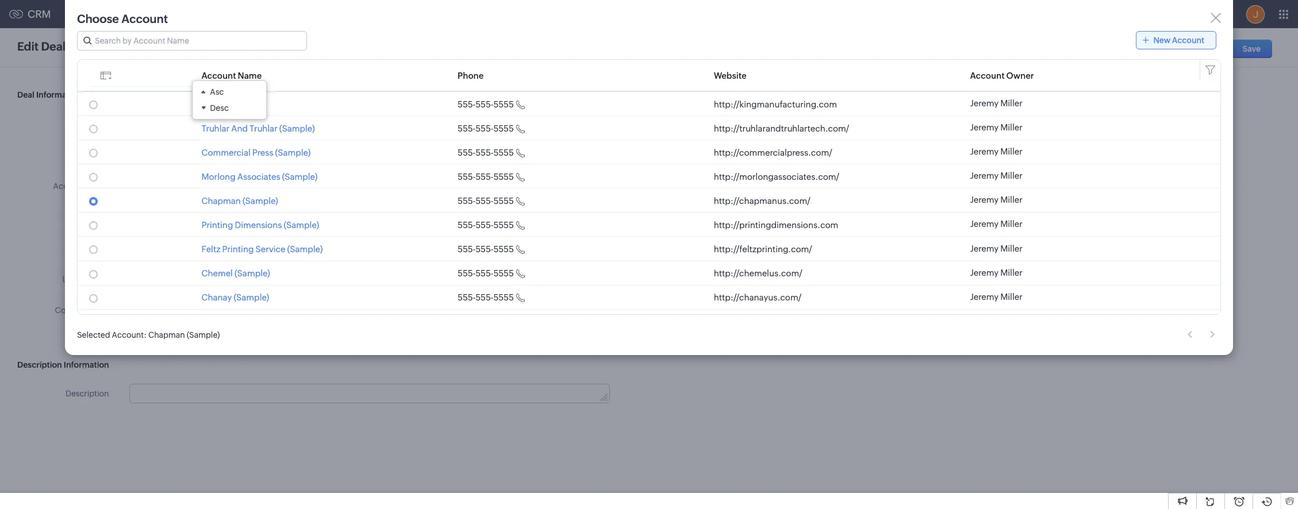 Task type: locate. For each thing, give the bounding box(es) containing it.
truhlar
[[201, 123, 229, 133], [249, 123, 277, 133]]

miller for http://kingmanufacturing.com
[[1000, 98, 1023, 108]]

2 555-555-5555 from the top
[[458, 123, 514, 133]]

miller for http://commercialpress.com/
[[1000, 147, 1023, 156]]

http://commercialpress.com/
[[714, 148, 832, 157]]

save left and
[[1162, 44, 1180, 53]]

truhlar and truhlar (sample) link
[[201, 123, 315, 133]]

edit
[[17, 40, 39, 53], [71, 42, 86, 51]]

navigation
[[1182, 327, 1221, 343]]

(sample) up printing dimensions (sample)
[[243, 196, 278, 206]]

6 miller from the top
[[1000, 219, 1023, 229]]

chanay
[[201, 293, 232, 302]]

chapman right :
[[148, 330, 185, 339]]

information for deal information
[[36, 90, 82, 99]]

deal owner
[[65, 119, 109, 128]]

4 jeremy miller from the top
[[970, 171, 1023, 181]]

jeremy for http://morlongassociates.com/
[[970, 171, 999, 181]]

probability (%)
[[547, 212, 600, 221]]

555-555-5555 for printing dimensions (sample)
[[458, 220, 514, 230]]

5 jeremy miller from the top
[[970, 195, 1023, 205]]

printing up chemel (sample)
[[222, 244, 254, 254]]

http://bentonus.com/
[[714, 317, 802, 327]]

miller for http://chanayus.com/
[[1000, 292, 1023, 302]]

MMM D, YYYY text field
[[621, 145, 845, 164]]

6 jeremy from the top
[[970, 219, 999, 229]]

printing up feltz in the left of the page
[[201, 220, 233, 230]]

home
[[65, 9, 87, 19]]

9 5555 from the top
[[493, 293, 514, 302]]

contacts
[[146, 9, 180, 19]]

6 jeremy miller from the top
[[970, 219, 1023, 229]]

5 miller from the top
[[1000, 195, 1023, 205]]

(%)
[[589, 212, 600, 221]]

leads
[[106, 9, 128, 19]]

jeremy miller for http://morlongassociates.com/
[[970, 171, 1023, 181]]

lead
[[62, 275, 81, 284]]

account
[[121, 12, 168, 25], [1172, 36, 1204, 45], [201, 70, 236, 80], [970, 70, 1005, 80], [53, 182, 85, 191], [112, 330, 144, 339]]

2 jeremy from the top
[[970, 123, 999, 132]]

selected account : chapman (sample)
[[77, 330, 220, 339]]

1 vertical spatial account name
[[53, 182, 109, 191]]

1 vertical spatial chapman
[[148, 330, 185, 339]]

5555 for commercial press (sample)
[[493, 148, 514, 157]]

source
[[82, 275, 109, 284]]

4 5555 from the top
[[493, 172, 514, 182]]

contacts link
[[137, 0, 190, 28]]

(sample) down 'chanay' at the left bottom
[[187, 330, 220, 339]]

printing dimensions (sample)
[[201, 220, 319, 230]]

4 miller from the top
[[1000, 171, 1023, 181]]

save
[[1162, 44, 1180, 53], [1243, 44, 1261, 53]]

morlong associates (sample)
[[201, 172, 318, 182]]

4 555-555-5555 from the top
[[458, 172, 514, 182]]

(sample) down chemel (sample)
[[234, 293, 269, 302]]

choose
[[77, 12, 119, 25]]

5555 for morlong associates (sample)
[[493, 172, 514, 182]]

1 horizontal spatial edit
[[71, 42, 86, 51]]

0 horizontal spatial save
[[1162, 44, 1180, 53]]

5 5555 from the top
[[493, 196, 514, 206]]

4 jeremy from the top
[[970, 171, 999, 181]]

555-
[[458, 99, 476, 109], [476, 99, 493, 109], [458, 123, 476, 133], [476, 123, 493, 133], [458, 148, 476, 157], [476, 148, 493, 157], [458, 172, 476, 182], [476, 172, 493, 182], [458, 196, 476, 206], [476, 196, 493, 206], [458, 220, 476, 230], [476, 220, 493, 230], [458, 244, 476, 254], [476, 244, 493, 254], [458, 269, 476, 278], [476, 269, 493, 278], [458, 293, 476, 302], [476, 293, 493, 302]]

miller for http://chapmanus.com/
[[1000, 195, 1023, 205]]

1 horizontal spatial truhlar
[[249, 123, 277, 133]]

edit inside edit deal edit page layout
[[71, 42, 86, 51]]

jeremy miller for http://printingdimensions.com
[[970, 219, 1023, 229]]

chanay (sample)
[[201, 293, 269, 302]]

7 555-555-5555 from the top
[[458, 244, 514, 254]]

9 jeremy from the top
[[970, 292, 999, 302]]

commercial
[[201, 148, 250, 157]]

1 jeremy miller from the top
[[970, 98, 1023, 108]]

5555 for truhlar and truhlar (sample)
[[493, 123, 514, 133]]

jeremy miller for http://chanayus.com/
[[970, 292, 1023, 302]]

account name down deal name
[[53, 182, 109, 191]]

edit deal edit page layout
[[17, 40, 133, 53]]

account name
[[201, 70, 262, 80], [53, 182, 109, 191]]

name up type
[[87, 182, 109, 191]]

1 horizontal spatial chapman
[[201, 196, 241, 206]]

chapman (sample) link
[[201, 196, 278, 206]]

layout
[[108, 42, 133, 51]]

1 miller from the top
[[1000, 98, 1023, 108]]

8 jeremy from the top
[[970, 268, 999, 277]]

jeremy for http://chemelus.com/
[[970, 268, 999, 277]]

1 vertical spatial owner
[[83, 119, 109, 128]]

contact
[[55, 306, 85, 315]]

contact name
[[55, 306, 109, 315]]

edit left page
[[71, 42, 86, 51]]

555-555-5555 for feltz printing service (sample)
[[458, 244, 514, 254]]

information
[[36, 90, 82, 99], [64, 360, 109, 370]]

1 jeremy from the top
[[970, 98, 999, 108]]

0 vertical spatial description
[[17, 360, 62, 370]]

new inside button
[[1197, 44, 1214, 53]]

1 truhlar from the left
[[201, 123, 229, 133]]

chemel (sample) link
[[201, 269, 270, 278]]

owner
[[1006, 70, 1034, 80], [83, 119, 109, 128]]

information down selected
[[64, 360, 109, 370]]

5555 for feltz printing service (sample)
[[493, 244, 514, 254]]

555-555-5555
[[458, 99, 514, 109], [458, 123, 514, 133], [458, 148, 514, 157], [458, 172, 514, 182], [458, 196, 514, 206], [458, 220, 514, 230], [458, 244, 514, 254], [458, 269, 514, 278], [458, 293, 514, 302]]

service
[[256, 244, 285, 254]]

(sample) up the and
[[221, 99, 257, 109]]

deal for deal name
[[69, 151, 85, 160]]

8 5555 from the top
[[493, 269, 514, 278]]

5 555-555-5555 from the top
[[458, 196, 514, 206]]

feltz printing service (sample) link
[[201, 244, 323, 254]]

edit down crm link
[[17, 40, 39, 53]]

1 vertical spatial description
[[65, 389, 109, 398]]

8 miller from the top
[[1000, 268, 1023, 277]]

555-555-5555 for morlong associates (sample)
[[458, 172, 514, 182]]

chapman
[[201, 196, 241, 206], [148, 330, 185, 339]]

2 jeremy miller from the top
[[970, 123, 1023, 132]]

http://printingdimensions.com
[[714, 220, 838, 230]]

miller
[[1000, 98, 1023, 108], [1000, 123, 1023, 132], [1000, 147, 1023, 156], [1000, 171, 1023, 181], [1000, 195, 1023, 205], [1000, 219, 1023, 229], [1000, 243, 1023, 253], [1000, 268, 1023, 277], [1000, 292, 1023, 302]]

name
[[238, 70, 262, 80], [87, 151, 109, 160], [87, 182, 109, 191], [87, 306, 109, 315]]

2 miller from the top
[[1000, 123, 1023, 132]]

None text field
[[634, 114, 844, 133], [130, 145, 354, 165], [621, 207, 845, 226], [130, 239, 354, 258], [130, 385, 609, 403], [634, 114, 844, 133], [130, 145, 354, 165], [621, 207, 845, 226], [130, 239, 354, 258], [130, 385, 609, 403]]

save and new button
[[1150, 40, 1227, 58]]

jeremy for http://commercialpress.com/
[[970, 147, 999, 156]]

leads link
[[97, 0, 137, 28]]

new right and
[[1197, 44, 1214, 53]]

jeremy
[[970, 98, 999, 108], [970, 123, 999, 132], [970, 147, 999, 156], [970, 171, 999, 181], [970, 195, 999, 205], [970, 219, 999, 229], [970, 243, 999, 253], [970, 268, 999, 277], [970, 292, 999, 302]]

phone
[[458, 70, 484, 80]]

1 555-555-5555 from the top
[[458, 99, 514, 109]]

6 5555 from the top
[[493, 220, 514, 230]]

3 jeremy from the top
[[970, 147, 999, 156]]

1 vertical spatial information
[[64, 360, 109, 370]]

miller for http://truhlarandtruhlartech.com/
[[1000, 123, 1023, 132]]

1 horizontal spatial description
[[65, 389, 109, 398]]

0 horizontal spatial owner
[[83, 119, 109, 128]]

(sample)
[[221, 99, 257, 109], [279, 123, 315, 133], [275, 148, 311, 157], [282, 172, 318, 182], [243, 196, 278, 206], [284, 220, 319, 230], [287, 244, 323, 254], [234, 269, 270, 278], [234, 293, 269, 302], [187, 330, 220, 339]]

king (sample)
[[201, 99, 257, 109]]

0 horizontal spatial truhlar
[[201, 123, 229, 133]]

information up "deal owner"
[[36, 90, 82, 99]]

and
[[231, 123, 248, 133]]

0 horizontal spatial chapman
[[148, 330, 185, 339]]

1 horizontal spatial new
[[1197, 44, 1214, 53]]

new left and
[[1153, 36, 1170, 45]]

http://chapmanus.com/
[[714, 196, 810, 206]]

0 vertical spatial printing
[[201, 220, 233, 230]]

1 5555 from the top
[[493, 99, 514, 109]]

0 horizontal spatial description
[[17, 360, 62, 370]]

7 5555 from the top
[[493, 244, 514, 254]]

0 vertical spatial owner
[[1006, 70, 1034, 80]]

2 save from the left
[[1243, 44, 1261, 53]]

3 jeremy miller from the top
[[970, 147, 1023, 156]]

0 vertical spatial information
[[36, 90, 82, 99]]

5 jeremy from the top
[[970, 195, 999, 205]]

jeremy miller for http://kingmanufacturing.com
[[970, 98, 1023, 108]]

printing
[[201, 220, 233, 230], [222, 244, 254, 254]]

save down profile icon
[[1243, 44, 1261, 53]]

555-555-5555 for chanay (sample)
[[458, 293, 514, 302]]

1 horizontal spatial save
[[1243, 44, 1261, 53]]

7 jeremy miller from the top
[[970, 243, 1023, 253]]

None text field
[[634, 239, 844, 257]]

truhlar right the and
[[249, 123, 277, 133]]

2 5555 from the top
[[493, 123, 514, 133]]

deal for deal owner
[[65, 119, 82, 128]]

truhlar down desc
[[201, 123, 229, 133]]

jeremy for http://kingmanufacturing.com
[[970, 98, 999, 108]]

9 miller from the top
[[1000, 292, 1023, 302]]

jeremy miller
[[970, 98, 1023, 108], [970, 123, 1023, 132], [970, 147, 1023, 156], [970, 171, 1023, 181], [970, 195, 1023, 205], [970, 219, 1023, 229], [970, 243, 1023, 253], [970, 268, 1023, 277], [970, 292, 1023, 302]]

3 miller from the top
[[1000, 147, 1023, 156]]

jeremy miller for http://chapmanus.com/
[[970, 195, 1023, 205]]

save for save
[[1243, 44, 1261, 53]]

6 555-555-5555 from the top
[[458, 220, 514, 230]]

selected
[[77, 330, 110, 339]]

new
[[1153, 36, 1170, 45], [1197, 44, 1214, 53]]

account name up asc
[[201, 70, 262, 80]]

5555 for printing dimensions (sample)
[[493, 220, 514, 230]]

1 save from the left
[[1162, 44, 1180, 53]]

9 555-555-5555 from the top
[[458, 293, 514, 302]]

555-555-5555 for king (sample)
[[458, 99, 514, 109]]

7 jeremy from the top
[[970, 243, 999, 253]]

owner for account owner
[[1006, 70, 1034, 80]]

chemel
[[201, 269, 233, 278]]

associates
[[237, 172, 280, 182]]

555-555-5555 for commercial press (sample)
[[458, 148, 514, 157]]

(sample) up commercial press (sample)
[[279, 123, 315, 133]]

7 miller from the top
[[1000, 243, 1023, 253]]

deal
[[41, 40, 66, 53], [17, 90, 34, 99], [65, 119, 82, 128], [69, 151, 85, 160]]

3 555-555-5555 from the top
[[458, 148, 514, 157]]

3 5555 from the top
[[493, 148, 514, 157]]

chapman down morlong
[[201, 196, 241, 206]]

8 555-555-5555 from the top
[[458, 269, 514, 278]]

1 horizontal spatial owner
[[1006, 70, 1034, 80]]

9 jeremy miller from the top
[[970, 292, 1023, 302]]

0 vertical spatial account name
[[201, 70, 262, 80]]

(sample) up service
[[284, 220, 319, 230]]

0 horizontal spatial account name
[[53, 182, 109, 191]]

8 jeremy miller from the top
[[970, 268, 1023, 277]]

5555
[[493, 99, 514, 109], [493, 123, 514, 133], [493, 148, 514, 157], [493, 172, 514, 182], [493, 196, 514, 206], [493, 220, 514, 230], [493, 244, 514, 254], [493, 269, 514, 278], [493, 293, 514, 302]]

owner for deal owner
[[83, 119, 109, 128]]

description
[[17, 360, 62, 370], [65, 389, 109, 398]]

0 horizontal spatial new
[[1153, 36, 1170, 45]]



Task type: vqa. For each thing, say whether or not it's contained in the screenshot.


Task type: describe. For each thing, give the bounding box(es) containing it.
profile element
[[1239, 0, 1272, 28]]

1 horizontal spatial account name
[[201, 70, 262, 80]]

commercial press (sample)
[[201, 148, 311, 157]]

deal for deal information
[[17, 90, 34, 99]]

save and new
[[1162, 44, 1214, 53]]

miller for http://chemelus.com/
[[1000, 268, 1023, 277]]

printing dimensions (sample) link
[[201, 220, 319, 230]]

0 horizontal spatial edit
[[17, 40, 39, 53]]

(sample) right service
[[287, 244, 323, 254]]

jeremy miller for http://truhlarandtruhlartech.com/
[[970, 123, 1023, 132]]

description information
[[17, 360, 109, 370]]

description for description
[[65, 389, 109, 398]]

deal name
[[69, 151, 109, 160]]

press
[[252, 148, 273, 157]]

5555 for chanay (sample)
[[493, 293, 514, 302]]

5555 for chemel (sample)
[[493, 269, 514, 278]]

asc
[[210, 87, 224, 96]]

http://morlongassociates.com/
[[714, 172, 839, 182]]

555-555-5555 for chemel (sample)
[[458, 269, 514, 278]]

http://chemelus.com/
[[714, 269, 802, 278]]

name down "deal owner"
[[87, 151, 109, 160]]

name up king (sample) "link"
[[238, 70, 262, 80]]

dimensions
[[235, 220, 282, 230]]

http://truhlarandtruhlartech.com/
[[714, 123, 849, 133]]

jeremy for http://chanayus.com/
[[970, 292, 999, 302]]

miller for http://morlongassociates.com/
[[1000, 171, 1023, 181]]

0 vertical spatial chapman
[[201, 196, 241, 206]]

commercial press (sample) link
[[201, 148, 311, 157]]

5555 for king (sample)
[[493, 99, 514, 109]]

home link
[[56, 0, 97, 28]]

type
[[91, 213, 109, 222]]

miller for http://feltzprinting.com/
[[1000, 243, 1023, 253]]

crm link
[[9, 8, 51, 20]]

new account
[[1153, 36, 1204, 45]]

probability
[[547, 212, 587, 221]]

miller for http://printingdimensions.com
[[1000, 219, 1023, 229]]

chapman (sample)
[[201, 196, 278, 206]]

http://feltzprinting.com/
[[714, 244, 812, 254]]

description for description information
[[17, 360, 62, 370]]

choose account
[[77, 12, 168, 25]]

desc
[[210, 103, 229, 112]]

(sample) down the feltz printing service (sample) 'link'
[[234, 269, 270, 278]]

jeremy for http://chapmanus.com/
[[970, 195, 999, 205]]

chanay (sample) link
[[201, 293, 269, 302]]

morlong associates (sample) link
[[201, 172, 318, 182]]

http://chanayus.com/
[[714, 293, 801, 302]]

555-555-5555 for chapman (sample)
[[458, 196, 514, 206]]

step
[[91, 244, 109, 253]]

information for description information
[[64, 360, 109, 370]]

save for save and new
[[1162, 44, 1180, 53]]

save button
[[1231, 40, 1272, 58]]

feltz printing service (sample)
[[201, 244, 323, 254]]

jeremy for http://printingdimensions.com
[[970, 219, 999, 229]]

king
[[201, 99, 220, 109]]

jeremy for http://feltzprinting.com/
[[970, 243, 999, 253]]

1 vertical spatial printing
[[222, 244, 254, 254]]

5555 for chapman (sample)
[[493, 196, 514, 206]]

(sample) right associates
[[282, 172, 318, 182]]

page
[[87, 42, 106, 51]]

2 truhlar from the left
[[249, 123, 277, 133]]

lead source
[[62, 275, 109, 284]]

name up selected
[[87, 306, 109, 315]]

jeremy miller for http://chemelus.com/
[[970, 268, 1023, 277]]

Search by Account Name text field
[[78, 32, 306, 50]]

jeremy miller for http://feltzprinting.com/
[[970, 243, 1023, 253]]

deal information
[[17, 90, 82, 99]]

next step
[[72, 244, 109, 253]]

morlong
[[201, 172, 235, 182]]

feltz
[[201, 244, 220, 254]]

profile image
[[1246, 5, 1265, 23]]

website
[[714, 70, 746, 80]]

and
[[1181, 44, 1196, 53]]

next
[[72, 244, 90, 253]]

555-555-5555 for truhlar and truhlar (sample)
[[458, 123, 514, 133]]

:
[[144, 330, 147, 339]]

jeremy for http://truhlarandtruhlartech.com/
[[970, 123, 999, 132]]

(sample) right press
[[275, 148, 311, 157]]

chemel (sample)
[[201, 269, 270, 278]]

account owner
[[970, 70, 1034, 80]]

jeremy miller for http://commercialpress.com/
[[970, 147, 1023, 156]]

edit page layout link
[[71, 42, 133, 51]]

stage
[[578, 181, 600, 190]]

crm
[[28, 8, 51, 20]]

http://kingmanufacturing.com
[[714, 99, 837, 109]]

truhlar and truhlar (sample)
[[201, 123, 315, 133]]

king (sample) link
[[201, 99, 257, 109]]



